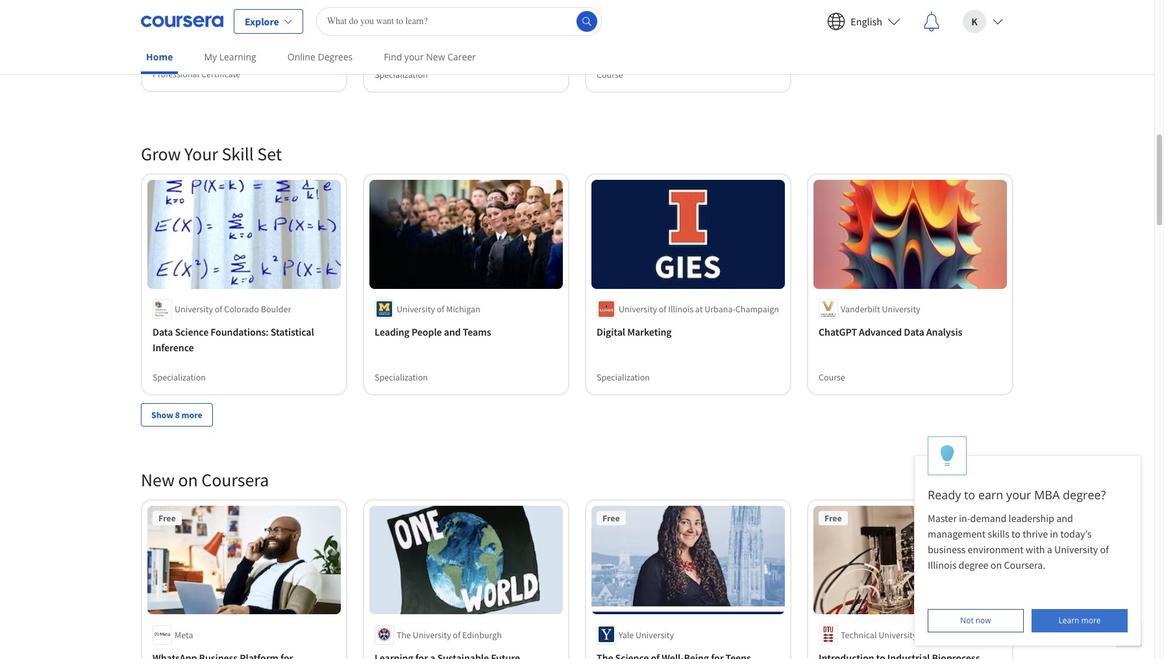 Task type: describe. For each thing, give the bounding box(es) containing it.
demand
[[971, 512, 1007, 525]]

leading people and teams
[[375, 325, 491, 338]]

now
[[976, 615, 992, 626]]

teams
[[463, 325, 491, 338]]

science
[[175, 325, 209, 338]]

What do you want to learn? text field
[[316, 7, 602, 35]]

today's
[[1061, 527, 1092, 540]]

vanderbilt
[[841, 303, 881, 315]]

online degrees link
[[282, 42, 358, 71]]

grow
[[141, 142, 181, 166]]

new inside "link"
[[426, 51, 445, 63]]

yale university
[[619, 629, 674, 640]]

university of colorado boulder
[[175, 303, 291, 315]]

the
[[478, 16, 491, 28]]

design
[[200, 38, 230, 51]]

my learning link
[[199, 42, 262, 71]]

show 8 more button
[[141, 403, 213, 426]]

learn more link
[[1032, 609, 1128, 633]]

my learning
[[204, 51, 256, 63]]

coursera
[[202, 468, 269, 491]]

specialization down find
[[375, 69, 428, 80]]

master
[[928, 512, 957, 525]]

ready
[[928, 487, 961, 503]]

find your new career
[[384, 51, 476, 63]]

your inside "link"
[[405, 51, 424, 63]]

find
[[384, 51, 402, 63]]

university right yale
[[636, 629, 674, 640]]

university right the the
[[413, 629, 451, 640]]

home
[[146, 51, 173, 63]]

degrees
[[318, 51, 353, 63]]

of left "denmark"
[[919, 629, 927, 640]]

university right technical
[[879, 629, 917, 640]]

the university of edinburgh
[[397, 629, 502, 640]]

new on coursera collection element
[[133, 447, 1022, 659]]

urbana-
[[705, 303, 736, 315]]

degree?
[[1063, 487, 1106, 503]]

digital
[[597, 325, 626, 338]]

advanced
[[859, 325, 902, 338]]

learn
[[1059, 615, 1080, 626]]

data science foundations: statistical inference
[[153, 325, 314, 354]]

professional
[[153, 69, 200, 80]]

analysis
[[927, 325, 963, 338]]

business
[[928, 543, 966, 556]]

of left michigan on the left of page
[[437, 303, 445, 315]]

environment
[[968, 543, 1024, 556]]

on inside the master in-demand leadership and management skills to thrive in today's business environment with a university of illinois degree on coursera.
[[991, 559, 1002, 572]]

at
[[696, 303, 703, 315]]

0 vertical spatial to
[[965, 487, 976, 503]]

digital marketing link
[[597, 324, 780, 339]]

vanderbilt university
[[841, 303, 921, 315]]

edinburgh
[[463, 629, 502, 640]]

home link
[[141, 42, 178, 74]]

yale
[[619, 629, 634, 640]]

thrive
[[1023, 527, 1048, 540]]

google ux design link
[[153, 37, 336, 53]]

explore
[[245, 15, 279, 28]]

foundations:
[[211, 325, 269, 338]]

certificate
[[201, 69, 240, 80]]

google for google
[[175, 16, 202, 28]]

denmark
[[928, 629, 963, 640]]

management
[[928, 527, 986, 540]]

university of michigan
[[397, 303, 481, 315]]

data science foundations: statistical inference link
[[153, 324, 336, 355]]

google ux design
[[153, 38, 230, 51]]

help center image
[[1121, 625, 1137, 641]]

boulder
[[261, 303, 291, 315]]

online degrees
[[288, 51, 353, 63]]

online
[[288, 51, 316, 63]]

find your new career link
[[379, 42, 481, 71]]

english button
[[817, 0, 911, 42]]

marketing
[[628, 325, 672, 338]]

in-
[[959, 512, 971, 525]]

alice element
[[915, 436, 1142, 646]]

institute
[[435, 16, 467, 28]]

coursera image
[[141, 11, 223, 32]]

of left edinburgh
[[453, 629, 461, 640]]

ux
[[186, 38, 198, 51]]

the
[[397, 629, 411, 640]]

not now
[[961, 615, 992, 626]]

a
[[1047, 543, 1053, 556]]

chatgpt advanced data analysis link
[[819, 324, 1002, 339]]

show 8 more
[[151, 409, 202, 421]]



Task type: locate. For each thing, give the bounding box(es) containing it.
1 horizontal spatial your
[[1007, 487, 1032, 503]]

1 vertical spatial and
[[1057, 512, 1074, 525]]

university up science
[[175, 303, 213, 315]]

illinois inside grow your skill set collection element
[[668, 303, 694, 315]]

illinois left at
[[668, 303, 694, 315]]

of inside the master in-demand leadership and management skills to thrive in today's business environment with a university of illinois degree on coursera.
[[1101, 543, 1109, 556]]

learn more
[[1059, 615, 1101, 626]]

on down environment at the bottom right
[[991, 559, 1002, 572]]

specialization down leading
[[375, 371, 428, 383]]

inference
[[153, 341, 194, 354]]

lightbulb tip image
[[941, 445, 955, 467]]

0 horizontal spatial on
[[178, 468, 198, 491]]

more inside button
[[182, 409, 202, 421]]

0 vertical spatial new
[[426, 51, 445, 63]]

1 data from the left
[[153, 325, 173, 338]]

course
[[597, 69, 623, 80], [819, 371, 846, 383]]

statistical
[[271, 325, 314, 338]]

of up marketing at right
[[659, 303, 667, 315]]

k button
[[953, 0, 1014, 42]]

0 vertical spatial more
[[182, 409, 202, 421]]

3 free from the left
[[825, 512, 842, 524]]

new
[[426, 51, 445, 63], [141, 468, 175, 491]]

1 vertical spatial course
[[819, 371, 846, 383]]

2 free from the left
[[603, 512, 620, 524]]

chatgpt advanced data analysis
[[819, 325, 963, 338]]

more inside alice element
[[1082, 615, 1101, 626]]

google left ux
[[153, 38, 184, 51]]

1 horizontal spatial to
[[1012, 527, 1021, 540]]

learning
[[219, 51, 256, 63]]

michigan
[[446, 303, 481, 315]]

data
[[153, 325, 173, 338], [904, 325, 925, 338]]

more right 8
[[182, 409, 202, 421]]

1 vertical spatial your
[[1007, 487, 1032, 503]]

and up the in
[[1057, 512, 1074, 525]]

2 data from the left
[[904, 325, 925, 338]]

0 horizontal spatial and
[[444, 325, 461, 338]]

degree
[[959, 559, 989, 572]]

data up inference
[[153, 325, 173, 338]]

0 vertical spatial course
[[597, 69, 623, 80]]

google for google ux design
[[153, 38, 184, 51]]

0 vertical spatial google
[[175, 16, 202, 28]]

coursera.
[[1004, 559, 1046, 572]]

technical
[[841, 629, 877, 640]]

professional certificate
[[153, 69, 240, 80]]

k
[[972, 15, 978, 28]]

and left teams
[[444, 325, 461, 338]]

champaign
[[736, 303, 779, 315]]

0 vertical spatial and
[[444, 325, 461, 338]]

0 vertical spatial your
[[405, 51, 424, 63]]

1 horizontal spatial data
[[904, 325, 925, 338]]

data left analysis
[[904, 325, 925, 338]]

to inside the master in-demand leadership and management skills to thrive in today's business environment with a university of illinois degree on coursera.
[[1012, 527, 1021, 540]]

mba
[[1035, 487, 1060, 503]]

to right the skills on the bottom right of page
[[1012, 527, 1021, 540]]

specialization down inference
[[153, 371, 206, 383]]

career
[[448, 51, 476, 63]]

1 horizontal spatial new
[[426, 51, 445, 63]]

skills
[[988, 527, 1010, 540]]

to left earn
[[965, 487, 976, 503]]

0 horizontal spatial your
[[405, 51, 424, 63]]

colorado
[[224, 303, 259, 315]]

(dtu)
[[965, 629, 987, 640]]

1 horizontal spatial illinois
[[928, 559, 957, 572]]

and inside the master in-demand leadership and management skills to thrive in today's business environment with a university of illinois degree on coursera.
[[1057, 512, 1074, 525]]

and
[[444, 325, 461, 338], [1057, 512, 1074, 525]]

1 vertical spatial on
[[991, 559, 1002, 572]]

0 horizontal spatial to
[[965, 487, 976, 503]]

1 horizontal spatial more
[[1082, 615, 1101, 626]]

university up people on the left of the page
[[397, 303, 435, 315]]

digital marketing
[[597, 325, 672, 338]]

free for yale university
[[603, 512, 620, 524]]

1 vertical spatial new
[[141, 468, 175, 491]]

more right learn
[[1082, 615, 1101, 626]]

university up chatgpt advanced data analysis link
[[882, 303, 921, 315]]

specialization for leading people and teams
[[375, 371, 428, 383]]

grow your skill set collection element
[[133, 121, 1022, 447]]

leadership
[[1009, 512, 1055, 525]]

google
[[175, 16, 202, 28], [153, 38, 184, 51]]

1 horizontal spatial on
[[991, 559, 1002, 572]]

illinois inside the master in-demand leadership and management skills to thrive in today's business environment with a university of illinois degree on coursera.
[[928, 559, 957, 572]]

meta
[[175, 629, 193, 640]]

data inside data science foundations: statistical inference
[[153, 325, 173, 338]]

1 free from the left
[[158, 512, 176, 524]]

illinois
[[668, 303, 694, 315], [928, 559, 957, 572]]

show
[[151, 409, 173, 421]]

specialization for data science foundations: statistical inference
[[153, 371, 206, 383]]

university of illinois at urbana-champaign
[[619, 303, 779, 315]]

0 horizontal spatial course
[[597, 69, 623, 80]]

0 horizontal spatial more
[[182, 409, 202, 421]]

california
[[397, 16, 434, 28]]

chatgpt
[[819, 325, 857, 338]]

1 vertical spatial illinois
[[928, 559, 957, 572]]

people
[[412, 325, 442, 338]]

grow your skill set
[[141, 142, 282, 166]]

0 horizontal spatial illinois
[[668, 303, 694, 315]]

your
[[405, 51, 424, 63], [1007, 487, 1032, 503]]

free
[[158, 512, 176, 524], [603, 512, 620, 524], [825, 512, 842, 524]]

0 horizontal spatial new
[[141, 468, 175, 491]]

of right a
[[1101, 543, 1109, 556]]

course inside grow your skill set collection element
[[819, 371, 846, 383]]

1 horizontal spatial and
[[1057, 512, 1074, 525]]

master in-demand leadership and management skills to thrive in today's business environment with a university of illinois degree on coursera.
[[928, 512, 1111, 572]]

8
[[175, 409, 180, 421]]

set
[[257, 142, 282, 166]]

of left the
[[469, 16, 477, 28]]

university down the "today's"
[[1055, 543, 1099, 556]]

your up leadership
[[1007, 487, 1032, 503]]

0 horizontal spatial free
[[158, 512, 176, 524]]

specialization for digital marketing
[[597, 371, 650, 383]]

university
[[175, 303, 213, 315], [397, 303, 435, 315], [619, 303, 657, 315], [882, 303, 921, 315], [1055, 543, 1099, 556], [413, 629, 451, 640], [636, 629, 674, 640], [879, 629, 917, 640]]

1 vertical spatial more
[[1082, 615, 1101, 626]]

1 horizontal spatial course
[[819, 371, 846, 383]]

new on coursera
[[141, 468, 269, 491]]

arts
[[493, 16, 508, 28]]

on left coursera
[[178, 468, 198, 491]]

skill
[[222, 142, 254, 166]]

with
[[1026, 543, 1045, 556]]

2 horizontal spatial free
[[825, 512, 842, 524]]

my
[[204, 51, 217, 63]]

0 vertical spatial on
[[178, 468, 198, 491]]

free for technical university of denmark (dtu)
[[825, 512, 842, 524]]

your
[[184, 142, 218, 166]]

leading people and teams link
[[375, 324, 558, 339]]

and inside leading people and teams link
[[444, 325, 461, 338]]

university inside the master in-demand leadership and management skills to thrive in today's business environment with a university of illinois degree on coursera.
[[1055, 543, 1099, 556]]

to
[[965, 487, 976, 503], [1012, 527, 1021, 540]]

google up google ux design
[[175, 16, 202, 28]]

specialization down digital marketing on the right of page
[[597, 371, 650, 383]]

not
[[961, 615, 974, 626]]

google inside google ux design link
[[153, 38, 184, 51]]

in
[[1050, 527, 1059, 540]]

1 vertical spatial to
[[1012, 527, 1021, 540]]

ready to earn your mba degree?
[[928, 487, 1106, 503]]

0 vertical spatial illinois
[[668, 303, 694, 315]]

1 vertical spatial google
[[153, 38, 184, 51]]

earn
[[979, 487, 1004, 503]]

0 horizontal spatial data
[[153, 325, 173, 338]]

of left colorado
[[215, 303, 222, 315]]

english
[[851, 15, 883, 28]]

not now button
[[928, 609, 1024, 633]]

illinois down business
[[928, 559, 957, 572]]

your right find
[[405, 51, 424, 63]]

1 horizontal spatial free
[[603, 512, 620, 524]]

None search field
[[316, 7, 602, 35]]

leading
[[375, 325, 410, 338]]

your inside alice element
[[1007, 487, 1032, 503]]

free for meta
[[158, 512, 176, 524]]

technical university of denmark (dtu)
[[841, 629, 987, 640]]

university up digital marketing on the right of page
[[619, 303, 657, 315]]

specialization
[[375, 69, 428, 80], [153, 371, 206, 383], [375, 371, 428, 383], [597, 371, 650, 383]]

explore button
[[234, 9, 303, 33]]



Task type: vqa. For each thing, say whether or not it's contained in the screenshot.
Yale University
yes



